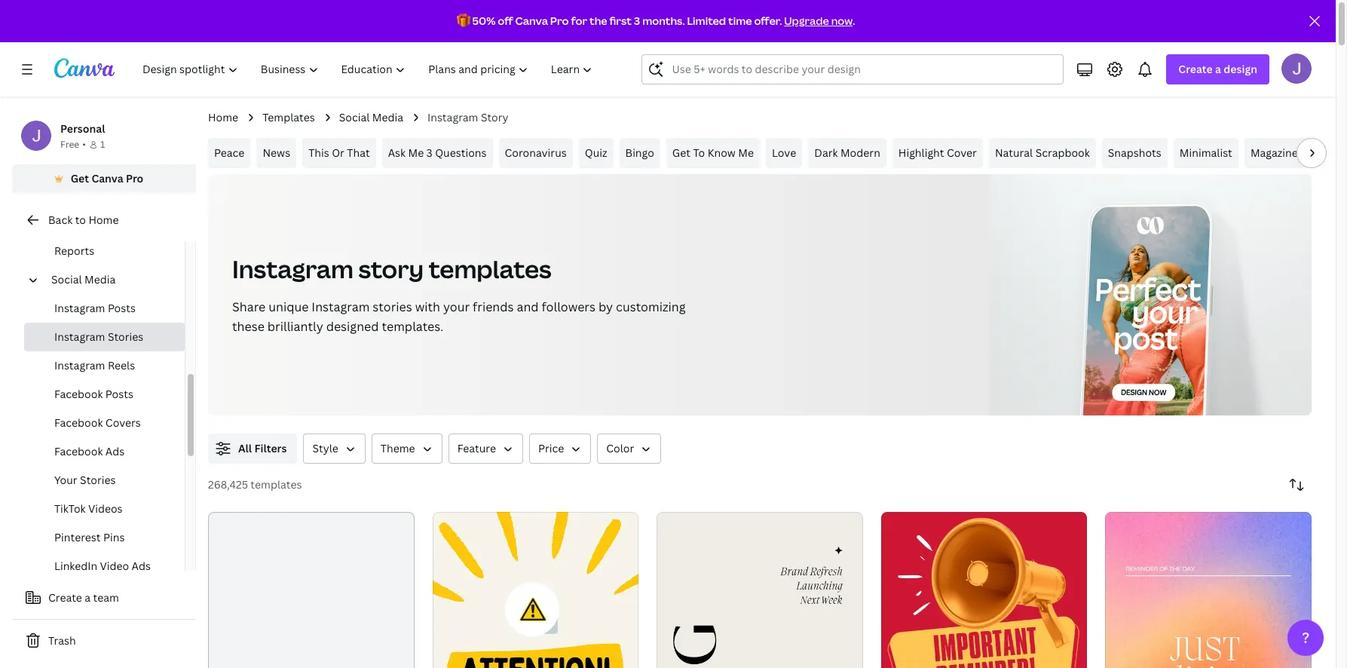 Task type: locate. For each thing, give the bounding box(es) containing it.
get to know me link
[[667, 138, 760, 168]]

instagram posts link
[[24, 294, 185, 323]]

reports
[[54, 244, 95, 258]]

1 vertical spatial posts
[[105, 387, 133, 401]]

instagram inside "link"
[[54, 301, 105, 315]]

create left the "design"
[[1179, 62, 1213, 76]]

these
[[232, 318, 265, 335]]

get left to
[[673, 146, 691, 160]]

0 vertical spatial home
[[208, 110, 238, 124]]

0 horizontal spatial ads
[[105, 444, 125, 459]]

questions
[[435, 146, 487, 160]]

0 horizontal spatial media
[[85, 272, 116, 287]]

1 horizontal spatial get
[[673, 146, 691, 160]]

pink modern attention important reminder instagram story image
[[882, 512, 1088, 668]]

ads inside facebook ads link
[[105, 444, 125, 459]]

facebook for facebook covers
[[54, 416, 103, 430]]

1 horizontal spatial me
[[739, 146, 754, 160]]

get for get canva pro
[[71, 171, 89, 186]]

canva inside button
[[92, 171, 123, 186]]

filters
[[255, 441, 287, 456]]

1 horizontal spatial ads
[[132, 559, 151, 573]]

natural
[[996, 146, 1033, 160]]

story
[[481, 110, 509, 124]]

canva down 1
[[92, 171, 123, 186]]

0 vertical spatial media
[[372, 110, 404, 124]]

natural scrapbook
[[996, 146, 1090, 160]]

1 vertical spatial canva
[[92, 171, 123, 186]]

instagram
[[428, 110, 479, 124], [232, 253, 354, 285], [312, 299, 370, 315], [54, 301, 105, 315], [54, 330, 105, 344], [54, 358, 105, 373]]

ads
[[105, 444, 125, 459], [132, 559, 151, 573]]

tiktok videos link
[[24, 495, 185, 523]]

0 vertical spatial stories
[[108, 330, 144, 344]]

canva
[[516, 14, 548, 28], [92, 171, 123, 186]]

get down •
[[71, 171, 89, 186]]

instagram reels
[[54, 358, 135, 373]]

story
[[359, 253, 424, 285]]

0 horizontal spatial pro
[[126, 171, 144, 186]]

instagram story templates
[[232, 253, 552, 285]]

0 horizontal spatial social media link
[[45, 265, 176, 294]]

back to home link
[[12, 205, 196, 235]]

templates
[[429, 253, 552, 285], [251, 477, 302, 492]]

1 horizontal spatial templates
[[429, 253, 552, 285]]

0 vertical spatial 3
[[634, 14, 641, 28]]

3 right first
[[634, 14, 641, 28]]

instagram story templates image
[[991, 174, 1312, 416], [1083, 206, 1211, 435]]

get inside button
[[71, 171, 89, 186]]

your
[[54, 473, 77, 487]]

templates down filters
[[251, 477, 302, 492]]

instagram story
[[428, 110, 509, 124]]

stories up reels
[[108, 330, 144, 344]]

pro
[[550, 14, 569, 28], [126, 171, 144, 186]]

0 horizontal spatial social
[[51, 272, 82, 287]]

me
[[408, 146, 424, 160], [739, 146, 754, 160]]

months.
[[643, 14, 685, 28]]

social media link
[[339, 109, 404, 126], [45, 265, 176, 294]]

me right know
[[739, 146, 754, 160]]

2 vertical spatial facebook
[[54, 444, 103, 459]]

media down the reports link
[[85, 272, 116, 287]]

magazine
[[1251, 146, 1299, 160]]

instagram up instagram reels
[[54, 330, 105, 344]]

0 vertical spatial templates
[[429, 253, 552, 285]]

posts for facebook posts
[[105, 387, 133, 401]]

0 vertical spatial posts
[[108, 301, 136, 315]]

quiz link
[[579, 138, 614, 168]]

facebook up the facebook ads
[[54, 416, 103, 430]]

1 horizontal spatial create
[[1179, 62, 1213, 76]]

pro up back to home link
[[126, 171, 144, 186]]

1 vertical spatial a
[[85, 591, 91, 605]]

0 horizontal spatial get
[[71, 171, 89, 186]]

0 vertical spatial create
[[1179, 62, 1213, 76]]

create inside dropdown button
[[1179, 62, 1213, 76]]

instagram for instagram reels
[[54, 358, 105, 373]]

1 horizontal spatial a
[[1216, 62, 1222, 76]]

stories for instagram stories
[[108, 330, 144, 344]]

style
[[313, 441, 339, 456]]

instagram reels link
[[24, 351, 185, 380]]

instagram stories
[[54, 330, 144, 344]]

create a design
[[1179, 62, 1258, 76]]

yellow modern warning with sun rays instagram story image
[[433, 512, 639, 668]]

instagram up designed
[[312, 299, 370, 315]]

0 horizontal spatial templates
[[251, 477, 302, 492]]

0 vertical spatial social media
[[339, 110, 404, 124]]

a inside button
[[85, 591, 91, 605]]

templates up friends
[[429, 253, 552, 285]]

media
[[372, 110, 404, 124], [85, 272, 116, 287]]

0 vertical spatial canva
[[516, 14, 548, 28]]

ask me 3 questions link
[[382, 138, 493, 168]]

social down reports
[[51, 272, 82, 287]]

create for create a design
[[1179, 62, 1213, 76]]

feature button
[[448, 434, 523, 464]]

0 horizontal spatial me
[[408, 146, 424, 160]]

0 vertical spatial social
[[339, 110, 370, 124]]

all
[[238, 441, 252, 456]]

peace link
[[208, 138, 251, 168]]

2 facebook from the top
[[54, 416, 103, 430]]

2 me from the left
[[739, 146, 754, 160]]

instagram for instagram stories
[[54, 330, 105, 344]]

stories down facebook ads link in the left of the page
[[80, 473, 116, 487]]

tiktok
[[54, 502, 86, 516]]

1 horizontal spatial canva
[[516, 14, 548, 28]]

1 horizontal spatial social media
[[339, 110, 404, 124]]

stories for your stories
[[80, 473, 116, 487]]

1 vertical spatial home
[[89, 213, 119, 227]]

price
[[539, 441, 564, 456]]

1 vertical spatial stories
[[80, 473, 116, 487]]

social media link up the instagram posts
[[45, 265, 176, 294]]

social up "that"
[[339, 110, 370, 124]]

feature
[[458, 441, 496, 456]]

0 horizontal spatial create
[[48, 591, 82, 605]]

for
[[571, 14, 588, 28]]

pro left for on the left top
[[550, 14, 569, 28]]

1 facebook from the top
[[54, 387, 103, 401]]

create a team button
[[12, 583, 196, 613]]

highlight cover link
[[893, 138, 983, 168]]

1 vertical spatial create
[[48, 591, 82, 605]]

designed
[[326, 318, 379, 335]]

social
[[339, 110, 370, 124], [51, 272, 82, 287]]

love
[[772, 146, 797, 160]]

ads right video
[[132, 559, 151, 573]]

color
[[607, 441, 635, 456]]

0 vertical spatial a
[[1216, 62, 1222, 76]]

50%
[[472, 14, 496, 28]]

0 vertical spatial pro
[[550, 14, 569, 28]]

create a design button
[[1167, 54, 1270, 84]]

1 vertical spatial facebook
[[54, 416, 103, 430]]

social media up "that"
[[339, 110, 404, 124]]

instagram up unique
[[232, 253, 354, 285]]

1 me from the left
[[408, 146, 424, 160]]

3 left questions at the left top of page
[[427, 146, 433, 160]]

instagram up instagram stories
[[54, 301, 105, 315]]

0 horizontal spatial social media
[[51, 272, 116, 287]]

your stories
[[54, 473, 116, 487]]

0 horizontal spatial home
[[89, 213, 119, 227]]

0 vertical spatial facebook
[[54, 387, 103, 401]]

ads down covers on the left bottom of the page
[[105, 444, 125, 459]]

and
[[517, 299, 539, 315]]

a left team
[[85, 591, 91, 605]]

facebook
[[54, 387, 103, 401], [54, 416, 103, 430], [54, 444, 103, 459]]

1 vertical spatial social media
[[51, 272, 116, 287]]

that
[[347, 146, 370, 160]]

news link
[[257, 138, 297, 168]]

posts inside "link"
[[108, 301, 136, 315]]

covers
[[105, 416, 141, 430]]

create inside button
[[48, 591, 82, 605]]

social media link up "that"
[[339, 109, 404, 126]]

0 horizontal spatial canva
[[92, 171, 123, 186]]

1 vertical spatial templates
[[251, 477, 302, 492]]

a
[[1216, 62, 1222, 76], [85, 591, 91, 605]]

ads inside linkedin video ads link
[[132, 559, 151, 573]]

a left the "design"
[[1216, 62, 1222, 76]]

a inside dropdown button
[[1216, 62, 1222, 76]]

create
[[1179, 62, 1213, 76], [48, 591, 82, 605]]

me right ask
[[408, 146, 424, 160]]

facebook down instagram reels
[[54, 387, 103, 401]]

posts
[[108, 301, 136, 315], [105, 387, 133, 401]]

your stories link
[[24, 466, 185, 495]]

tiktok videos
[[54, 502, 123, 516]]

🎁
[[457, 14, 470, 28]]

home up peace
[[208, 110, 238, 124]]

create down linkedin
[[48, 591, 82, 605]]

style button
[[304, 434, 366, 464]]

0 horizontal spatial 3
[[427, 146, 433, 160]]

minimalist
[[1180, 146, 1233, 160]]

None search field
[[642, 54, 1065, 84]]

3
[[634, 14, 641, 28], [427, 146, 433, 160]]

orange pink textured gradient motivational quote instagram story image
[[1106, 512, 1312, 668]]

3 facebook from the top
[[54, 444, 103, 459]]

1 vertical spatial media
[[85, 272, 116, 287]]

posts up instagram stories
[[108, 301, 136, 315]]

home right to
[[89, 213, 119, 227]]

snapshots
[[1109, 146, 1162, 160]]

free
[[60, 138, 79, 151]]

1 horizontal spatial pro
[[550, 14, 569, 28]]

1 vertical spatial ads
[[132, 559, 151, 573]]

0 vertical spatial get
[[673, 146, 691, 160]]

brilliantly
[[268, 318, 323, 335]]

facebook up your stories
[[54, 444, 103, 459]]

0 vertical spatial ads
[[105, 444, 125, 459]]

grids
[[1301, 146, 1328, 160]]

1 vertical spatial social
[[51, 272, 82, 287]]

social media down reports
[[51, 272, 116, 287]]

posts down reels
[[105, 387, 133, 401]]

followers
[[542, 299, 596, 315]]

templates link
[[263, 109, 315, 126]]

instagram up questions at the left top of page
[[428, 110, 479, 124]]

canva right off
[[516, 14, 548, 28]]

get canva pro button
[[12, 164, 196, 193]]

1 vertical spatial pro
[[126, 171, 144, 186]]

templates.
[[382, 318, 444, 335]]

0 horizontal spatial a
[[85, 591, 91, 605]]

share unique instagram stories with your friends and followers by customizing these brilliantly designed templates.
[[232, 299, 686, 335]]

1 horizontal spatial social media link
[[339, 109, 404, 126]]

instagram up facebook posts
[[54, 358, 105, 373]]

media up ask
[[372, 110, 404, 124]]

facebook inside 'link'
[[54, 416, 103, 430]]

1 vertical spatial get
[[71, 171, 89, 186]]

bingo
[[626, 146, 655, 160]]

upgrade
[[785, 14, 830, 28]]



Task type: describe. For each thing, give the bounding box(es) containing it.
1
[[100, 138, 105, 151]]

team
[[93, 591, 119, 605]]

modern
[[841, 146, 881, 160]]

by
[[599, 299, 613, 315]]

customizing
[[616, 299, 686, 315]]

a for design
[[1216, 62, 1222, 76]]

templates
[[263, 110, 315, 124]]

1 horizontal spatial social
[[339, 110, 370, 124]]

1 vertical spatial 3
[[427, 146, 433, 160]]

coronavirus
[[505, 146, 567, 160]]

get for get to know me
[[673, 146, 691, 160]]

a for team
[[85, 591, 91, 605]]

dark
[[815, 146, 838, 160]]

linkedin video ads
[[54, 559, 151, 573]]

the
[[590, 14, 608, 28]]

social media for the bottom social media link
[[51, 272, 116, 287]]

Search search field
[[672, 55, 1055, 84]]

pinterest
[[54, 530, 101, 545]]

268,425 templates
[[208, 477, 302, 492]]

pins
[[103, 530, 125, 545]]

facebook ads
[[54, 444, 125, 459]]

your
[[443, 299, 470, 315]]

instagram for instagram story templates
[[232, 253, 354, 285]]

ask me 3 questions
[[388, 146, 487, 160]]

facebook for facebook ads
[[54, 444, 103, 459]]

highlight cover
[[899, 146, 977, 160]]

268,425
[[208, 477, 248, 492]]

1 vertical spatial social media link
[[45, 265, 176, 294]]

pro inside button
[[126, 171, 144, 186]]

snapshots link
[[1103, 138, 1168, 168]]

facebook posts
[[54, 387, 133, 401]]

all filters
[[238, 441, 287, 456]]

beige minimalistic modern coming soon launch instagram story image
[[657, 512, 863, 668]]

1 horizontal spatial 3
[[634, 14, 641, 28]]

price button
[[529, 434, 592, 464]]

social media for the top social media link
[[339, 110, 404, 124]]

to
[[693, 146, 705, 160]]

1 horizontal spatial home
[[208, 110, 238, 124]]

peace
[[214, 146, 245, 160]]

color button
[[598, 434, 662, 464]]

instagram for instagram posts
[[54, 301, 105, 315]]

cover
[[947, 146, 977, 160]]

limited
[[687, 14, 726, 28]]

instagram for instagram story
[[428, 110, 479, 124]]

scrapbook
[[1036, 146, 1090, 160]]

design
[[1224, 62, 1258, 76]]

top level navigation element
[[133, 54, 606, 84]]

this
[[309, 146, 329, 160]]

instagram posts
[[54, 301, 136, 315]]

highlight
[[899, 146, 945, 160]]

video
[[100, 559, 129, 573]]

create a team
[[48, 591, 119, 605]]

trash link
[[12, 626, 196, 656]]

1 horizontal spatial media
[[372, 110, 404, 124]]

ask
[[388, 146, 406, 160]]

facebook covers link
[[24, 409, 185, 437]]

off
[[498, 14, 513, 28]]

back
[[48, 213, 73, 227]]

Sort by button
[[1282, 470, 1312, 500]]

trash
[[48, 634, 76, 648]]

.
[[853, 14, 856, 28]]

quiz
[[585, 146, 608, 160]]

get to know me
[[673, 146, 754, 160]]

unique
[[269, 299, 309, 315]]

coronavirus link
[[499, 138, 573, 168]]

personal
[[60, 121, 105, 136]]

linkedin video ads link
[[24, 552, 185, 581]]

facebook for facebook posts
[[54, 387, 103, 401]]

this or that
[[309, 146, 370, 160]]

friends
[[473, 299, 514, 315]]

dark modern link
[[809, 138, 887, 168]]

first
[[610, 14, 632, 28]]

all filters button
[[208, 434, 298, 464]]

stories
[[373, 299, 412, 315]]

this or that link
[[303, 138, 376, 168]]

posts for instagram posts
[[108, 301, 136, 315]]

theme button
[[372, 434, 442, 464]]

news
[[263, 146, 291, 160]]

bingo link
[[620, 138, 661, 168]]

magazine grids
[[1251, 146, 1328, 160]]

dark modern
[[815, 146, 881, 160]]

magazine grids link
[[1245, 138, 1334, 168]]

or
[[332, 146, 345, 160]]

0 vertical spatial social media link
[[339, 109, 404, 126]]

natural scrapbook link
[[990, 138, 1097, 168]]

create for create a team
[[48, 591, 82, 605]]

get canva pro
[[71, 171, 144, 186]]

back to home
[[48, 213, 119, 227]]

instagram inside share unique instagram stories with your friends and followers by customizing these brilliantly designed templates.
[[312, 299, 370, 315]]

linkedin
[[54, 559, 97, 573]]

facebook ads link
[[24, 437, 185, 466]]

with
[[415, 299, 440, 315]]

now
[[832, 14, 853, 28]]

jacob simon image
[[1282, 54, 1312, 84]]

facebook covers
[[54, 416, 141, 430]]



Task type: vqa. For each thing, say whether or not it's contained in the screenshot.
"Group"
no



